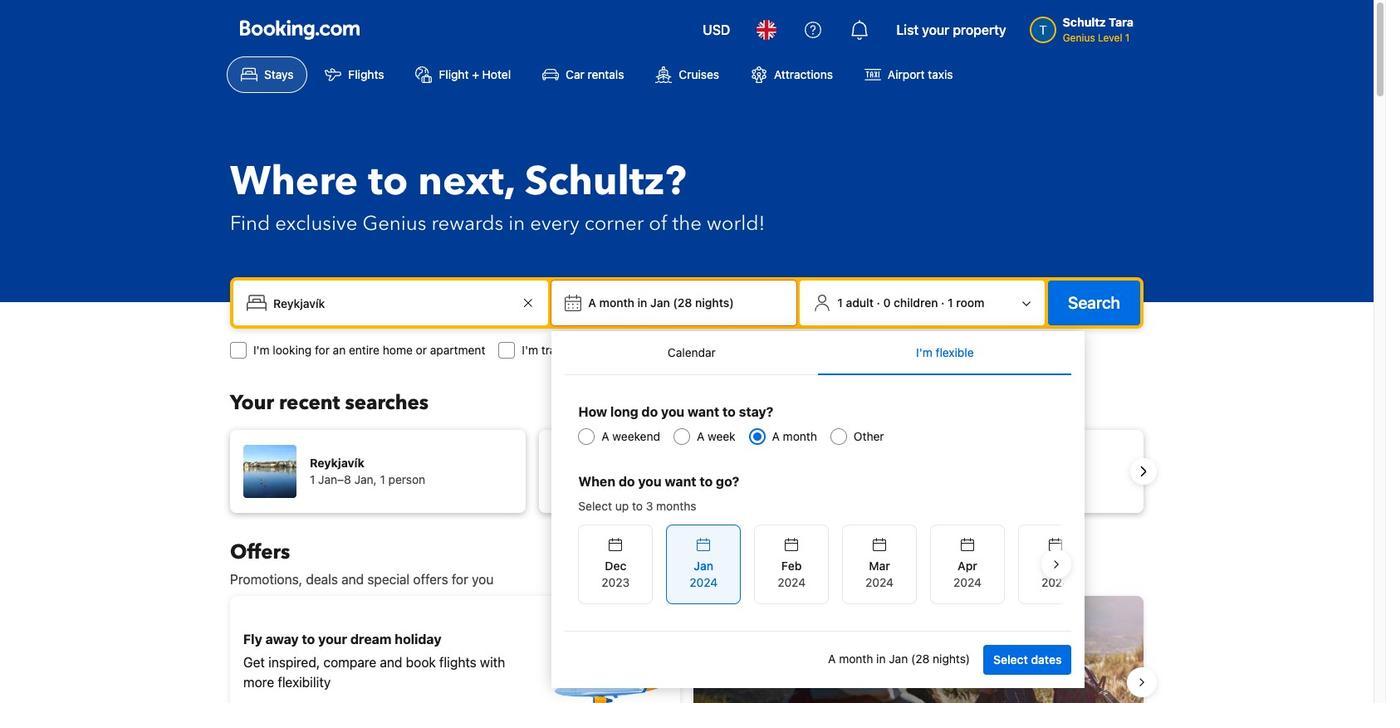 Task type: vqa. For each thing, say whether or not it's contained in the screenshot.


Task type: locate. For each thing, give the bounding box(es) containing it.
(28 up i'm
[[673, 296, 692, 310]]

1 horizontal spatial looking
[[694, 343, 732, 357]]

jan–8 down the reykjavík
[[318, 473, 351, 487]]

looking for i'm
[[273, 343, 312, 357]]

1 jan–8 from the left
[[318, 473, 351, 487]]

1 vertical spatial a month in jan (28 nights)
[[828, 652, 970, 666]]

your account menu schultz tara genius level 1 element
[[1030, 7, 1141, 46]]

2024 down apr
[[954, 576, 982, 590]]

in
[[509, 210, 525, 238], [638, 296, 648, 310], [877, 652, 886, 666]]

1 horizontal spatial of
[[822, 656, 834, 670]]

2024 for mar
[[866, 576, 894, 590]]

1 vertical spatial 15%
[[829, 675, 855, 690]]

0 horizontal spatial in
[[509, 210, 525, 238]]

list your property link
[[887, 10, 1017, 50]]

· right children
[[941, 296, 945, 310]]

rentals
[[588, 67, 624, 81]]

1 person from the left
[[388, 473, 426, 487]]

corner
[[585, 210, 644, 238]]

group of friends hiking on a sunny day in the mountains image
[[694, 597, 1144, 704]]

1 horizontal spatial with
[[773, 632, 801, 647]]

0 vertical spatial and
[[342, 572, 364, 587]]

1 horizontal spatial flights
[[754, 343, 787, 357]]

for left work
[[594, 343, 609, 357]]

with
[[773, 632, 801, 647], [480, 656, 505, 670]]

2 horizontal spatial and
[[772, 675, 794, 690]]

0 vertical spatial month
[[600, 296, 635, 310]]

do up up
[[619, 474, 635, 489]]

1 jan–8 jan, 1 person
[[619, 473, 735, 487]]

looking
[[273, 343, 312, 357], [694, 343, 732, 357]]

region
[[217, 424, 1157, 520], [565, 518, 1093, 611], [217, 590, 1157, 704]]

1 vertical spatial do
[[619, 474, 635, 489]]

2 horizontal spatial in
[[877, 652, 886, 666]]

reykjavík
[[310, 456, 365, 470]]

1 adult · 0 children · 1 room
[[838, 296, 985, 310]]

1 horizontal spatial your
[[922, 22, 950, 37]]

0 horizontal spatial person
[[388, 473, 426, 487]]

0 horizontal spatial flights
[[440, 656, 477, 670]]

or right 'home'
[[416, 343, 427, 357]]

nights) up i'm looking for flights
[[695, 296, 734, 310]]

you right offers
[[472, 572, 494, 587]]

list
[[897, 22, 919, 37]]

next,
[[418, 155, 515, 209]]

your right list
[[922, 22, 950, 37]]

select for select dates
[[994, 653, 1028, 667]]

tab list
[[565, 331, 1072, 376]]

4 2024 from the left
[[954, 576, 982, 590]]

i'm flexible
[[917, 346, 974, 360]]

a down late
[[828, 652, 836, 666]]

1 horizontal spatial genius
[[1063, 32, 1096, 44]]

more inside save 15% with late escape deals explore thousands of destinations worldwide and save 15% or more
[[874, 675, 905, 690]]

fly
[[243, 632, 262, 647]]

of down late
[[822, 656, 834, 670]]

in down the deals
[[877, 652, 886, 666]]

select down when
[[579, 499, 612, 513]]

a month in jan (28 nights) up i'm
[[589, 296, 734, 310]]

1 vertical spatial month
[[783, 430, 817, 444]]

want up a week
[[688, 405, 720, 420]]

children
[[894, 296, 938, 310]]

2024 for jan
[[690, 576, 718, 590]]

0 horizontal spatial jan–8
[[318, 473, 351, 487]]

0 horizontal spatial looking
[[273, 343, 312, 357]]

next image
[[1134, 462, 1154, 482]]

to inside the where to next, schultz? find exclusive genius rewards in every corner of the world!
[[368, 155, 408, 209]]

0 vertical spatial with
[[773, 632, 801, 647]]

1 horizontal spatial (28
[[911, 652, 930, 666]]

jan up calendar
[[651, 296, 670, 310]]

2 vertical spatial month
[[839, 652, 874, 666]]

0 horizontal spatial (28
[[673, 296, 692, 310]]

for inside offers promotions, deals and special offers for you
[[452, 572, 469, 587]]

for right calendar
[[736, 343, 751, 357]]

0 vertical spatial of
[[649, 210, 668, 238]]

1 horizontal spatial i'm
[[522, 343, 538, 357]]

nights) left select dates
[[933, 652, 970, 666]]

to left "next,"
[[368, 155, 408, 209]]

2024 for feb
[[778, 576, 806, 590]]

do right long
[[642, 405, 658, 420]]

month down escape
[[839, 652, 874, 666]]

of left the
[[649, 210, 668, 238]]

genius inside schultz tara genius level 1
[[1063, 32, 1096, 44]]

1 vertical spatial your
[[318, 632, 347, 647]]

a left week
[[697, 430, 705, 444]]

1 horizontal spatial or
[[858, 675, 871, 690]]

more down get
[[243, 675, 274, 690]]

a week
[[697, 430, 736, 444]]

genius left the rewards
[[363, 210, 427, 238]]

1 vertical spatial of
[[822, 656, 834, 670]]

2 more from the left
[[874, 675, 905, 690]]

2024 up the save
[[690, 576, 718, 590]]

select
[[579, 499, 612, 513], [994, 653, 1028, 667]]

or
[[416, 343, 427, 357], [858, 675, 871, 690]]

you up 3
[[638, 474, 662, 489]]

jan, down the reykjavík
[[355, 473, 377, 487]]

an
[[333, 343, 346, 357]]

0 horizontal spatial 15%
[[741, 632, 770, 647]]

region containing fly away to your dream holiday
[[217, 590, 1157, 704]]

0 horizontal spatial i'm
[[253, 343, 270, 357]]

do
[[642, 405, 658, 420], [619, 474, 635, 489]]

person down a week
[[698, 473, 735, 487]]

0 vertical spatial in
[[509, 210, 525, 238]]

for for flights
[[736, 343, 751, 357]]

0 horizontal spatial genius
[[363, 210, 427, 238]]

more
[[243, 675, 274, 690], [874, 675, 905, 690]]

a month in jan (28 nights)
[[589, 296, 734, 310], [828, 652, 970, 666]]

1 down the reykjavík
[[310, 473, 315, 487]]

and inside save 15% with late escape deals explore thousands of destinations worldwide and save 15% or more
[[772, 675, 794, 690]]

(28 down the deals
[[911, 652, 930, 666]]

i'm left flexible
[[917, 346, 933, 360]]

in up calendar button
[[638, 296, 648, 310]]

i'm left travelling at left
[[522, 343, 538, 357]]

jan–8 up 3
[[627, 473, 660, 487]]

(28 inside a month in jan (28 nights) button
[[673, 296, 692, 310]]

0 vertical spatial nights)
[[695, 296, 734, 310]]

1 vertical spatial flights
[[440, 656, 477, 670]]

for
[[315, 343, 330, 357], [594, 343, 609, 357], [736, 343, 751, 357], [452, 572, 469, 587]]

flexibility
[[278, 675, 331, 690]]

1 horizontal spatial 15%
[[829, 675, 855, 690]]

1 left adult
[[838, 296, 843, 310]]

offers
[[413, 572, 448, 587]]

where
[[230, 155, 358, 209]]

1 horizontal spatial person
[[698, 473, 735, 487]]

1 horizontal spatial jan
[[694, 559, 714, 573]]

select left dates at the bottom right of the page
[[994, 653, 1028, 667]]

explore
[[707, 656, 752, 670]]

1 vertical spatial jan
[[694, 559, 714, 573]]

search button
[[1049, 281, 1141, 326]]

mar
[[869, 559, 891, 573]]

1 horizontal spatial jan–8
[[627, 473, 660, 487]]

select inside button
[[994, 653, 1028, 667]]

0 horizontal spatial month
[[600, 296, 635, 310]]

fly away to your dream holiday get inspired, compare and book flights with more flexibility
[[243, 632, 505, 690]]

1 horizontal spatial select
[[994, 653, 1028, 667]]

want up months at the bottom
[[665, 474, 697, 489]]

i'm looking for an entire home or apartment
[[253, 343, 486, 357]]

2024
[[690, 576, 718, 590], [778, 576, 806, 590], [866, 576, 894, 590], [954, 576, 982, 590], [1042, 576, 1070, 590]]

select dates
[[994, 653, 1062, 667]]

save 15% with late escape deals explore thousands of destinations worldwide and save 15% or more
[[707, 632, 921, 690]]

1 horizontal spatial more
[[874, 675, 905, 690]]

may 2024
[[1042, 559, 1070, 590]]

with up thousands
[[773, 632, 801, 647]]

1 2024 from the left
[[690, 576, 718, 590]]

when do you want to go?
[[579, 474, 740, 489]]

dates
[[1031, 653, 1062, 667]]

your
[[922, 22, 950, 37], [318, 632, 347, 647]]

save
[[798, 675, 825, 690]]

a down stay?
[[772, 430, 780, 444]]

your up compare
[[318, 632, 347, 647]]

you inside offers promotions, deals and special offers for you
[[472, 572, 494, 587]]

2 horizontal spatial jan
[[889, 652, 908, 666]]

1 vertical spatial or
[[858, 675, 871, 690]]

1 horizontal spatial a month in jan (28 nights)
[[828, 652, 970, 666]]

1 vertical spatial select
[[994, 653, 1028, 667]]

1 vertical spatial (28
[[911, 652, 930, 666]]

and down thousands
[[772, 675, 794, 690]]

more down destinations
[[874, 675, 905, 690]]

0 horizontal spatial of
[[649, 210, 668, 238]]

1 down tara
[[1126, 32, 1130, 44]]

2 horizontal spatial i'm
[[917, 346, 933, 360]]

0 vertical spatial your
[[922, 22, 950, 37]]

you
[[661, 405, 685, 420], [638, 474, 662, 489], [472, 572, 494, 587]]

flights
[[754, 343, 787, 357], [440, 656, 477, 670]]

0 horizontal spatial ·
[[877, 296, 881, 310]]

1 horizontal spatial nights)
[[933, 652, 970, 666]]

with right book
[[480, 656, 505, 670]]

or down destinations
[[858, 675, 871, 690]]

apr 2024
[[954, 559, 982, 590]]

i'm inside button
[[917, 346, 933, 360]]

0 vertical spatial select
[[579, 499, 612, 513]]

i'm for i'm flexible
[[917, 346, 933, 360]]

of inside save 15% with late escape deals explore thousands of destinations worldwide and save 15% or more
[[822, 656, 834, 670]]

0 vertical spatial flights
[[754, 343, 787, 357]]

5 2024 from the left
[[1042, 576, 1070, 590]]

genius down schultz
[[1063, 32, 1096, 44]]

in left every
[[509, 210, 525, 238]]

in inside the where to next, schultz? find exclusive genius rewards in every corner of the world!
[[509, 210, 525, 238]]

2 2024 from the left
[[778, 576, 806, 590]]

2 looking from the left
[[694, 343, 732, 357]]

or inside save 15% with late escape deals explore thousands of destinations worldwide and save 15% or more
[[858, 675, 871, 690]]

2024 down may
[[1042, 576, 1070, 590]]

0 vertical spatial do
[[642, 405, 658, 420]]

flight
[[439, 67, 469, 81]]

property
[[953, 22, 1007, 37]]

2 vertical spatial and
[[772, 675, 794, 690]]

in inside button
[[638, 296, 648, 310]]

and left book
[[380, 656, 403, 670]]

for left an
[[315, 343, 330, 357]]

0 vertical spatial a month in jan (28 nights)
[[589, 296, 734, 310]]

calendar
[[668, 346, 716, 360]]

0 vertical spatial (28
[[673, 296, 692, 310]]

to right away
[[302, 632, 315, 647]]

flights up stay?
[[754, 343, 787, 357]]

jan inside jan 2024
[[694, 559, 714, 573]]

0 horizontal spatial with
[[480, 656, 505, 670]]

2024 down feb
[[778, 576, 806, 590]]

late
[[804, 632, 832, 647]]

1 down "searches"
[[380, 473, 385, 487]]

attractions
[[774, 67, 833, 81]]

2 jan, from the left
[[664, 473, 686, 487]]

0 horizontal spatial select
[[579, 499, 612, 513]]

2024 down mar
[[866, 576, 894, 590]]

a month in jan (28 nights) down the deals
[[828, 652, 970, 666]]

you right long
[[661, 405, 685, 420]]

0 horizontal spatial jan
[[651, 296, 670, 310]]

1 horizontal spatial and
[[380, 656, 403, 670]]

stays
[[264, 67, 294, 81]]

region containing reykjavík
[[217, 424, 1157, 520]]

0 horizontal spatial jan,
[[355, 473, 377, 487]]

1 more from the left
[[243, 675, 274, 690]]

jan, up months at the bottom
[[664, 473, 686, 487]]

your inside list your property link
[[922, 22, 950, 37]]

0 horizontal spatial nights)
[[695, 296, 734, 310]]

0 horizontal spatial and
[[342, 572, 364, 587]]

0 vertical spatial you
[[661, 405, 685, 420]]

jan down months at the bottom
[[694, 559, 714, 573]]

1 vertical spatial nights)
[[933, 652, 970, 666]]

· left 0
[[877, 296, 881, 310]]

i'm up your
[[253, 343, 270, 357]]

fly away to your dream holiday image
[[551, 625, 667, 704]]

0 horizontal spatial more
[[243, 675, 274, 690]]

0 horizontal spatial a month in jan (28 nights)
[[589, 296, 734, 310]]

1 vertical spatial want
[[665, 474, 697, 489]]

2 vertical spatial you
[[472, 572, 494, 587]]

for right offers
[[452, 572, 469, 587]]

0 horizontal spatial your
[[318, 632, 347, 647]]

with inside save 15% with late escape deals explore thousands of destinations worldwide and save 15% or more
[[773, 632, 801, 647]]

cruises link
[[642, 56, 734, 93]]

1 right when
[[619, 473, 624, 487]]

flights link
[[311, 56, 398, 93]]

jan,
[[355, 473, 377, 487], [664, 473, 686, 487]]

and right deals
[[342, 572, 364, 587]]

holiday
[[395, 632, 442, 647]]

jan
[[651, 296, 670, 310], [694, 559, 714, 573], [889, 652, 908, 666]]

want
[[688, 405, 720, 420], [665, 474, 697, 489]]

3
[[646, 499, 653, 513]]

to up week
[[723, 405, 736, 420]]

flights right book
[[440, 656, 477, 670]]

your recent searches
[[230, 390, 429, 417]]

and
[[342, 572, 364, 587], [380, 656, 403, 670], [772, 675, 794, 690]]

month up work
[[600, 296, 635, 310]]

0 horizontal spatial or
[[416, 343, 427, 357]]

your inside fly away to your dream holiday get inspired, compare and book flights with more flexibility
[[318, 632, 347, 647]]

go?
[[716, 474, 740, 489]]

car rentals link
[[528, 56, 638, 93]]

select dates button
[[984, 646, 1072, 675]]

airport taxis link
[[851, 56, 968, 93]]

1 horizontal spatial ·
[[941, 296, 945, 310]]

looking right i'm
[[694, 343, 732, 357]]

0 vertical spatial jan
[[651, 296, 670, 310]]

1 vertical spatial in
[[638, 296, 648, 310]]

exclusive
[[275, 210, 358, 238]]

0 vertical spatial genius
[[1063, 32, 1096, 44]]

15% right save at the bottom of page
[[829, 675, 855, 690]]

1 vertical spatial with
[[480, 656, 505, 670]]

a up 'i'm travelling for work'
[[589, 296, 597, 310]]

1 vertical spatial and
[[380, 656, 403, 670]]

1 jan, from the left
[[355, 473, 377, 487]]

person down "searches"
[[388, 473, 426, 487]]

jan down the deals
[[889, 652, 908, 666]]

looking left an
[[273, 343, 312, 357]]

month inside button
[[600, 296, 635, 310]]

1 up months at the bottom
[[689, 473, 694, 487]]

month left other
[[783, 430, 817, 444]]

jan inside button
[[651, 296, 670, 310]]

0 vertical spatial or
[[416, 343, 427, 357]]

1 looking from the left
[[273, 343, 312, 357]]

taxis
[[928, 67, 953, 81]]

1 horizontal spatial jan,
[[664, 473, 686, 487]]

0 horizontal spatial do
[[619, 474, 635, 489]]

1 horizontal spatial do
[[642, 405, 658, 420]]

1 vertical spatial genius
[[363, 210, 427, 238]]

1 horizontal spatial in
[[638, 296, 648, 310]]

up
[[615, 499, 629, 513]]

15% right the save
[[741, 632, 770, 647]]

3 2024 from the left
[[866, 576, 894, 590]]



Task type: describe. For each thing, give the bounding box(es) containing it.
2024 for may
[[1042, 576, 1070, 590]]

deals
[[885, 632, 921, 647]]

to inside fly away to your dream holiday get inspired, compare and book flights with more flexibility
[[302, 632, 315, 647]]

special
[[368, 572, 410, 587]]

a inside a month in jan (28 nights) button
[[589, 296, 597, 310]]

thousands
[[755, 656, 818, 670]]

region containing dec 2023
[[565, 518, 1093, 611]]

2 vertical spatial jan
[[889, 652, 908, 666]]

offers promotions, deals and special offers for you
[[230, 539, 494, 587]]

jan 2024
[[690, 559, 718, 590]]

escape
[[835, 632, 882, 647]]

jan, inside reykjavík 1 jan–8 jan, 1 person
[[355, 473, 377, 487]]

months
[[656, 499, 697, 513]]

schultz
[[1063, 15, 1106, 29]]

find
[[230, 210, 270, 238]]

destinations
[[838, 656, 911, 670]]

usd button
[[693, 10, 741, 50]]

tab list containing calendar
[[565, 331, 1072, 376]]

recent
[[279, 390, 340, 417]]

list your property
[[897, 22, 1007, 37]]

2 vertical spatial in
[[877, 652, 886, 666]]

attractions link
[[737, 56, 847, 93]]

schultz tara genius level 1
[[1063, 15, 1134, 44]]

1 inside schultz tara genius level 1
[[1126, 32, 1130, 44]]

i'm travelling for work
[[522, 343, 638, 357]]

of inside the where to next, schultz? find exclusive genius rewards in every corner of the world!
[[649, 210, 668, 238]]

worldwide
[[707, 675, 769, 690]]

apartment
[[430, 343, 486, 357]]

2 · from the left
[[941, 296, 945, 310]]

a weekend
[[602, 430, 660, 444]]

mar 2024
[[866, 559, 894, 590]]

more inside fly away to your dream holiday get inspired, compare and book flights with more flexibility
[[243, 675, 274, 690]]

deals
[[306, 572, 338, 587]]

2024 for apr
[[954, 576, 982, 590]]

long
[[611, 405, 639, 420]]

2023
[[602, 576, 630, 590]]

schultz?
[[525, 155, 687, 209]]

1 · from the left
[[877, 296, 881, 310]]

may
[[1044, 559, 1067, 573]]

feb 2024
[[778, 559, 806, 590]]

nights) inside button
[[695, 296, 734, 310]]

airport taxis
[[888, 67, 953, 81]]

away
[[266, 632, 299, 647]]

apr
[[958, 559, 978, 573]]

a month
[[772, 430, 817, 444]]

car
[[566, 67, 585, 81]]

and inside fly away to your dream holiday get inspired, compare and book flights with more flexibility
[[380, 656, 403, 670]]

a down how
[[602, 430, 610, 444]]

i'm looking for flights
[[674, 343, 787, 357]]

dream
[[350, 632, 392, 647]]

person inside reykjavík 1 jan–8 jan, 1 person
[[388, 473, 426, 487]]

stay?
[[739, 405, 774, 420]]

flight + hotel link
[[402, 56, 525, 93]]

searches
[[345, 390, 429, 417]]

and inside offers promotions, deals and special offers for you
[[342, 572, 364, 587]]

select up to 3 months
[[579, 499, 697, 513]]

usd
[[703, 22, 731, 37]]

genius inside the where to next, schultz? find exclusive genius rewards in every corner of the world!
[[363, 210, 427, 238]]

a month in jan (28 nights) inside button
[[589, 296, 734, 310]]

compare
[[324, 656, 377, 670]]

jan–8 inside reykjavík 1 jan–8 jan, 1 person
[[318, 473, 351, 487]]

0 vertical spatial 15%
[[741, 632, 770, 647]]

get
[[243, 656, 265, 670]]

where to next, schultz? find exclusive genius rewards in every corner of the world!
[[230, 155, 765, 238]]

feb
[[782, 559, 802, 573]]

looking for i'm
[[694, 343, 732, 357]]

weekend
[[613, 430, 660, 444]]

calendar button
[[565, 331, 819, 375]]

room
[[957, 296, 985, 310]]

how long do you want to stay?
[[579, 405, 774, 420]]

hotel
[[482, 67, 511, 81]]

the
[[673, 210, 702, 238]]

rewards
[[432, 210, 504, 238]]

to left 3
[[632, 499, 643, 513]]

1 horizontal spatial month
[[783, 430, 817, 444]]

with inside fly away to your dream holiday get inspired, compare and book flights with more flexibility
[[480, 656, 505, 670]]

work
[[612, 343, 638, 357]]

booking.com image
[[240, 20, 360, 40]]

select for select up to 3 months
[[579, 499, 612, 513]]

1 vertical spatial you
[[638, 474, 662, 489]]

2 horizontal spatial month
[[839, 652, 874, 666]]

world!
[[707, 210, 765, 238]]

0
[[884, 296, 891, 310]]

0 vertical spatial want
[[688, 405, 720, 420]]

cruises
[[679, 67, 720, 81]]

flights
[[348, 67, 384, 81]]

to left the go?
[[700, 474, 713, 489]]

i'm flexible button
[[819, 331, 1072, 375]]

promotions,
[[230, 572, 302, 587]]

flights inside fly away to your dream holiday get inspired, compare and book flights with more flexibility
[[440, 656, 477, 670]]

for for an
[[315, 343, 330, 357]]

1 left room
[[948, 296, 954, 310]]

airport
[[888, 67, 925, 81]]

reykjavík 1 jan–8 jan, 1 person
[[310, 456, 426, 487]]

when
[[579, 474, 616, 489]]

how
[[579, 405, 607, 420]]

travelling
[[542, 343, 591, 357]]

2 person from the left
[[698, 473, 735, 487]]

your
[[230, 390, 274, 417]]

book
[[406, 656, 436, 670]]

Where are you going? field
[[267, 288, 519, 318]]

stays link
[[227, 56, 308, 93]]

for for work
[[594, 343, 609, 357]]

dec 2023
[[602, 559, 630, 590]]

adult
[[846, 296, 874, 310]]

1 adult · 0 children · 1 room button
[[807, 287, 1039, 319]]

i'm for i'm looking for an entire home or apartment
[[253, 343, 270, 357]]

car rentals
[[566, 67, 624, 81]]

week
[[708, 430, 736, 444]]

2 jan–8 from the left
[[627, 473, 660, 487]]

i'm for i'm travelling for work
[[522, 343, 538, 357]]

other
[[854, 430, 884, 444]]

save
[[707, 632, 738, 647]]

entire
[[349, 343, 380, 357]]

a month in jan (28 nights) button
[[582, 288, 741, 318]]



